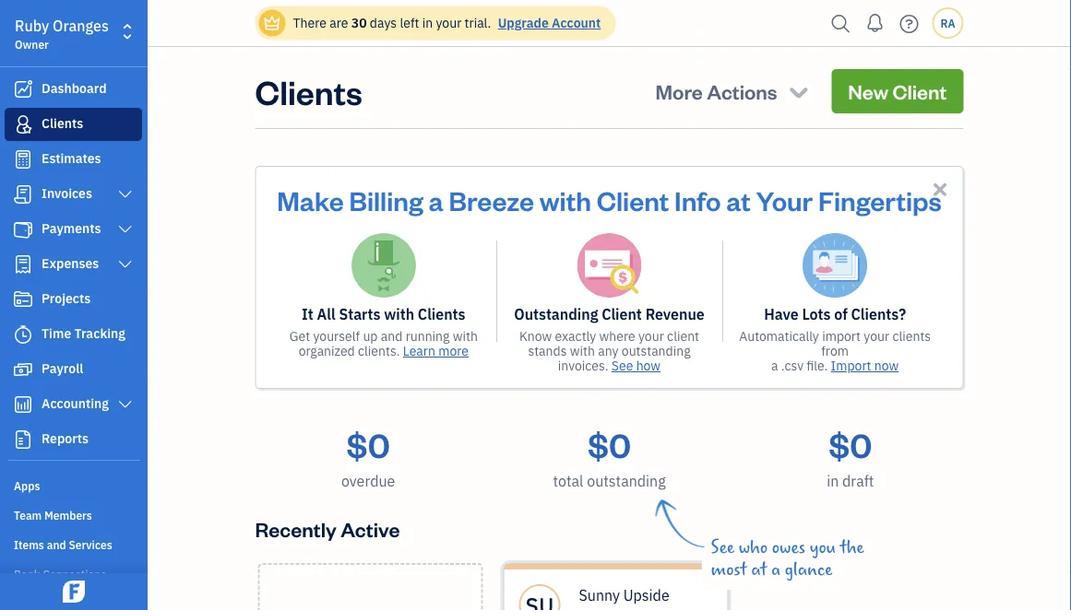 Task type: vqa. For each thing, say whether or not it's contained in the screenshot.
$0 within $0 overdue
yes



Task type: locate. For each thing, give the bounding box(es) containing it.
it
[[302, 305, 314, 324]]

chevron large down image inside expenses link
[[117, 257, 134, 272]]

where
[[599, 328, 635, 345]]

make billing a breeze with client info at your fingertips
[[277, 183, 942, 217]]

import
[[822, 328, 861, 345]]

1 chevron large down image from the top
[[117, 222, 134, 237]]

2 chevron large down image from the top
[[117, 398, 134, 412]]

with left any on the right
[[570, 343, 595, 360]]

1 chevron large down image from the top
[[117, 187, 134, 202]]

1 horizontal spatial and
[[381, 328, 403, 345]]

it all starts with clients
[[302, 305, 466, 324]]

1 vertical spatial in
[[827, 472, 839, 491]]

have lots of clients? image
[[803, 233, 867, 298]]

clients down dashboard link
[[42, 115, 83, 132]]

owes
[[772, 538, 805, 558]]

outstanding inside $0 total outstanding
[[587, 472, 666, 491]]

get yourself up and running with organized clients.
[[289, 328, 478, 360]]

0 horizontal spatial $0
[[346, 423, 390, 466]]

0 horizontal spatial in
[[422, 14, 433, 31]]

in left draft
[[827, 472, 839, 491]]

a right billing
[[429, 183, 444, 217]]

0 vertical spatial clients
[[255, 69, 362, 113]]

0 horizontal spatial at
[[726, 183, 751, 217]]

your left trial.
[[436, 14, 462, 31]]

more
[[438, 343, 469, 360]]

0 vertical spatial outstanding
[[622, 343, 691, 360]]

client right new
[[893, 78, 947, 104]]

chevron large down image right payments
[[117, 222, 134, 237]]

see inside 'see who owes you the most at a glance'
[[711, 538, 734, 558]]

0 vertical spatial see
[[612, 358, 633, 375]]

clients
[[893, 328, 931, 345]]

3 $0 from the left
[[829, 423, 872, 466]]

your up how
[[638, 328, 664, 345]]

running
[[406, 328, 450, 345]]

1 vertical spatial at
[[751, 560, 767, 580]]

1 vertical spatial chevron large down image
[[117, 257, 134, 272]]

$0 inside $0 in draft
[[829, 423, 872, 466]]

check image
[[399, 35, 416, 57]]

chevron large down image
[[117, 187, 134, 202], [117, 257, 134, 272]]

sunny upside link
[[501, 561, 731, 611]]

your for have
[[864, 328, 889, 345]]

client down there are 30 days left in your trial. upgrade account
[[429, 36, 469, 56]]

a down owes
[[771, 560, 781, 580]]

see for see who owes you the most at a glance
[[711, 538, 734, 558]]

chevrondown image
[[786, 78, 811, 104]]

time tracking
[[42, 325, 125, 342]]

0 vertical spatial and
[[381, 328, 403, 345]]

0 horizontal spatial clients
[[42, 115, 83, 132]]

$0 inside the $0 overdue
[[346, 423, 390, 466]]

and inside main element
[[47, 538, 66, 553]]

reports link
[[5, 423, 142, 457]]

see left how
[[612, 358, 633, 375]]

with up "get yourself up and running with organized clients."
[[384, 305, 414, 324]]

your
[[436, 14, 462, 31], [638, 328, 664, 345], [864, 328, 889, 345]]

see up "most"
[[711, 538, 734, 558]]

clients
[[255, 69, 362, 113], [42, 115, 83, 132], [418, 305, 466, 324]]

and right up
[[381, 328, 403, 345]]

how
[[636, 358, 661, 375]]

clients up the running
[[418, 305, 466, 324]]

and
[[381, 328, 403, 345], [47, 538, 66, 553]]

your inside have lots of clients? automatically import your clients from a .csv file. import now
[[864, 328, 889, 345]]

1 vertical spatial a
[[771, 358, 778, 375]]

1 vertical spatial and
[[47, 538, 66, 553]]

projects link
[[5, 283, 142, 316]]

see who owes you the most at a glance
[[711, 538, 864, 580]]

chevron large down image right the expenses
[[117, 257, 134, 272]]

outstanding client revenue image
[[577, 233, 642, 298]]

oranges
[[53, 16, 109, 36]]

and right items
[[47, 538, 66, 553]]

lots
[[802, 305, 831, 324]]

1 vertical spatial see
[[711, 538, 734, 558]]

total
[[553, 472, 583, 491]]

up
[[363, 328, 378, 345]]

chevron large down image right invoices
[[117, 187, 134, 202]]

a left ".csv"
[[771, 358, 778, 375]]

0 vertical spatial chevron large down image
[[117, 187, 134, 202]]

clients down the there
[[255, 69, 362, 113]]

payroll
[[42, 360, 83, 377]]

ra button
[[932, 7, 964, 39]]

1 horizontal spatial clients
[[255, 69, 362, 113]]

$0 up draft
[[829, 423, 872, 466]]

$0 for $0 total outstanding
[[588, 423, 631, 466]]

2 vertical spatial clients
[[418, 305, 466, 324]]

1 vertical spatial outstanding
[[587, 472, 666, 491]]

close image
[[663, 35, 679, 57], [930, 179, 951, 200]]

0 horizontal spatial and
[[47, 538, 66, 553]]

1 horizontal spatial your
[[638, 328, 664, 345]]

at right info
[[726, 183, 751, 217]]

invoices
[[42, 185, 92, 202]]

new client link
[[831, 69, 964, 113]]

learn more
[[403, 343, 469, 360]]

revenue
[[645, 305, 705, 324]]

$0
[[346, 423, 390, 466], [588, 423, 631, 466], [829, 423, 872, 466]]

timer image
[[12, 326, 34, 344]]

new
[[848, 78, 889, 104]]

saved
[[472, 36, 513, 56]]

$0 up overdue
[[346, 423, 390, 466]]

outstanding
[[622, 343, 691, 360], [587, 472, 666, 491]]

1 vertical spatial close image
[[930, 179, 951, 200]]

outstanding client revenue
[[514, 305, 705, 324]]

outstanding inside the know exactly where your client stands with any outstanding invoices.
[[622, 343, 691, 360]]

0 horizontal spatial see
[[612, 358, 633, 375]]

ruby oranges owner
[[15, 16, 109, 52]]

1 horizontal spatial $0
[[588, 423, 631, 466]]

client
[[667, 328, 699, 345]]

see
[[612, 358, 633, 375], [711, 538, 734, 558]]

chevron large down image
[[117, 222, 134, 237], [117, 398, 134, 412]]

your inside the know exactly where your client stands with any outstanding invoices.
[[638, 328, 664, 345]]

are
[[330, 14, 348, 31]]

recently active
[[255, 516, 400, 542]]

$0 for $0 overdue
[[346, 423, 390, 466]]

crown image
[[262, 13, 282, 33]]

1 vertical spatial chevron large down image
[[117, 398, 134, 412]]

2 horizontal spatial clients
[[418, 305, 466, 324]]

in inside $0 in draft
[[827, 472, 839, 491]]

2 horizontal spatial your
[[864, 328, 889, 345]]

outstanding right total
[[587, 472, 666, 491]]

$0 inside $0 total outstanding
[[588, 423, 631, 466]]

chevron large down image inside payments link
[[117, 222, 134, 237]]

account
[[552, 14, 601, 31]]

estimate image
[[12, 150, 34, 169]]

.csv
[[781, 358, 804, 375]]

0 vertical spatial a
[[429, 183, 444, 217]]

1 horizontal spatial in
[[827, 472, 839, 491]]

chevron large down image right accounting
[[117, 398, 134, 412]]

payments link
[[5, 213, 142, 246]]

recently
[[255, 516, 337, 542]]

payment image
[[12, 220, 34, 239]]

client
[[429, 36, 469, 56], [893, 78, 947, 104], [597, 183, 669, 217], [602, 305, 642, 324]]

$0 down invoices.
[[588, 423, 631, 466]]

$0 overdue
[[341, 423, 395, 491]]

1 $0 from the left
[[346, 423, 390, 466]]

1 horizontal spatial close image
[[930, 179, 951, 200]]

0 vertical spatial close image
[[663, 35, 679, 57]]

2 vertical spatial a
[[771, 560, 781, 580]]

clients?
[[851, 305, 906, 324]]

with right the running
[[453, 328, 478, 345]]

$0 for $0 in draft
[[829, 423, 872, 466]]

0 vertical spatial chevron large down image
[[117, 222, 134, 237]]

accounting link
[[5, 388, 142, 422]]

0 vertical spatial in
[[422, 14, 433, 31]]

outstanding
[[514, 305, 598, 324]]

the
[[840, 538, 864, 558]]

a
[[429, 183, 444, 217], [771, 358, 778, 375], [771, 560, 781, 580]]

1 vertical spatial clients
[[42, 115, 83, 132]]

see how
[[612, 358, 661, 375]]

1 horizontal spatial at
[[751, 560, 767, 580]]

2 horizontal spatial $0
[[829, 423, 872, 466]]

2 $0 from the left
[[588, 423, 631, 466]]

$0 total outstanding
[[553, 423, 666, 491]]

have
[[764, 305, 799, 324]]

notifications image
[[860, 5, 890, 42]]

expenses link
[[5, 248, 142, 281]]

in right left
[[422, 14, 433, 31]]

payments
[[42, 220, 101, 237]]

0 horizontal spatial your
[[436, 14, 462, 31]]

at down who
[[751, 560, 767, 580]]

team
[[14, 508, 42, 523]]

2 chevron large down image from the top
[[117, 257, 134, 272]]

who
[[739, 538, 768, 558]]

1 horizontal spatial see
[[711, 538, 734, 558]]

your down clients?
[[864, 328, 889, 345]]

chevron large down image inside accounting link
[[117, 398, 134, 412]]

invoices link
[[5, 178, 142, 211]]

upgrade
[[498, 14, 549, 31]]

invoices.
[[558, 358, 608, 375]]

days
[[370, 14, 397, 31]]

client image
[[12, 115, 34, 134]]

team members
[[14, 508, 92, 523]]

sunny upside
[[579, 586, 670, 606]]

chevron large down image inside invoices link
[[117, 187, 134, 202]]

outstanding down revenue on the right of the page
[[622, 343, 691, 360]]



Task type: describe. For each thing, give the bounding box(es) containing it.
chevron large down image for expenses
[[117, 257, 134, 272]]

a inside have lots of clients? automatically import your clients from a .csv file. import now
[[771, 358, 778, 375]]

see for see how
[[612, 358, 633, 375]]

payroll link
[[5, 353, 142, 387]]

upgrade account link
[[494, 14, 601, 31]]

invoice image
[[12, 185, 34, 204]]

time tracking link
[[5, 318, 142, 352]]

ra
[[941, 16, 955, 30]]

items and services
[[14, 538, 112, 553]]

left
[[400, 14, 419, 31]]

30
[[351, 14, 367, 31]]

make
[[277, 183, 344, 217]]

all
[[317, 305, 336, 324]]

dashboard image
[[12, 80, 34, 99]]

a inside 'see who owes you the most at a glance'
[[771, 560, 781, 580]]

draft
[[842, 472, 874, 491]]

chevron large down image for accounting
[[117, 398, 134, 412]]

there are 30 days left in your trial. upgrade account
[[293, 14, 601, 31]]

more actions
[[656, 78, 777, 104]]

expenses
[[42, 255, 99, 272]]

your
[[756, 183, 813, 217]]

yourself
[[313, 328, 360, 345]]

estimates
[[42, 150, 101, 167]]

with inside the know exactly where your client stands with any outstanding invoices.
[[570, 343, 595, 360]]

members
[[44, 508, 92, 523]]

starts
[[339, 305, 380, 324]]

dashboard link
[[5, 73, 142, 106]]

services
[[69, 538, 112, 553]]

client inside the new client link
[[893, 78, 947, 104]]

and inside "get yourself up and running with organized clients."
[[381, 328, 403, 345]]

estimates link
[[5, 143, 142, 176]]

clients.
[[358, 343, 400, 360]]

search image
[[826, 10, 856, 37]]

bank connections image
[[14, 566, 142, 581]]

you
[[810, 538, 836, 558]]

report image
[[12, 431, 34, 449]]

most
[[711, 560, 747, 580]]

projects
[[42, 290, 91, 307]]

items
[[14, 538, 44, 553]]

more
[[656, 78, 703, 104]]

with right breeze
[[539, 183, 591, 217]]

clients inside main element
[[42, 115, 83, 132]]

exactly
[[555, 328, 596, 345]]

0 vertical spatial at
[[726, 183, 751, 217]]

actions
[[707, 78, 777, 104]]

client saved
[[429, 36, 513, 56]]

client up where
[[602, 305, 642, 324]]

info
[[675, 183, 721, 217]]

0 horizontal spatial close image
[[663, 35, 679, 57]]

there
[[293, 14, 327, 31]]

import
[[831, 358, 871, 375]]

know
[[519, 328, 552, 345]]

trial.
[[465, 14, 491, 31]]

time
[[42, 325, 71, 342]]

active
[[341, 516, 400, 542]]

it all starts with clients image
[[351, 233, 416, 298]]

freshbooks image
[[59, 581, 89, 603]]

items and services link
[[5, 530, 142, 558]]

go to help image
[[894, 10, 924, 37]]

chevron large down image for payments
[[117, 222, 134, 237]]

ruby
[[15, 16, 49, 36]]

of
[[834, 305, 848, 324]]

glance
[[785, 560, 832, 580]]

expense image
[[12, 256, 34, 274]]

billing
[[349, 183, 423, 217]]

any
[[598, 343, 619, 360]]

now
[[874, 358, 899, 375]]

know exactly where your client stands with any outstanding invoices.
[[519, 328, 699, 375]]

sunny
[[579, 586, 620, 606]]

stands
[[528, 343, 567, 360]]

$0 in draft
[[827, 423, 874, 491]]

client left info
[[597, 183, 669, 217]]

organized
[[299, 343, 355, 360]]

breeze
[[449, 183, 534, 217]]

chevron large down image for invoices
[[117, 187, 134, 202]]

dashboard
[[42, 80, 107, 97]]

from
[[821, 343, 849, 360]]

at inside 'see who owes you the most at a glance'
[[751, 560, 767, 580]]

apps link
[[5, 471, 142, 499]]

automatically
[[739, 328, 819, 345]]

file.
[[807, 358, 828, 375]]

tracking
[[74, 325, 125, 342]]

money image
[[12, 361, 34, 379]]

with inside "get yourself up and running with organized clients."
[[453, 328, 478, 345]]

fingertips
[[818, 183, 942, 217]]

get
[[289, 328, 310, 345]]

clients link
[[5, 108, 142, 141]]

team members link
[[5, 501, 142, 529]]

reports
[[42, 430, 89, 447]]

accounting
[[42, 395, 109, 412]]

upside
[[623, 586, 670, 606]]

client saved status
[[0, 15, 1071, 74]]

have lots of clients? automatically import your clients from a .csv file. import now
[[739, 305, 931, 375]]

chart image
[[12, 396, 34, 414]]

your for there
[[436, 14, 462, 31]]

owner
[[15, 37, 49, 52]]

more actions button
[[646, 69, 821, 113]]

client inside client saved "status"
[[429, 36, 469, 56]]

project image
[[12, 291, 34, 309]]

learn
[[403, 343, 435, 360]]

main element
[[0, 0, 194, 611]]

apps
[[14, 479, 40, 494]]

overdue
[[341, 472, 395, 491]]



